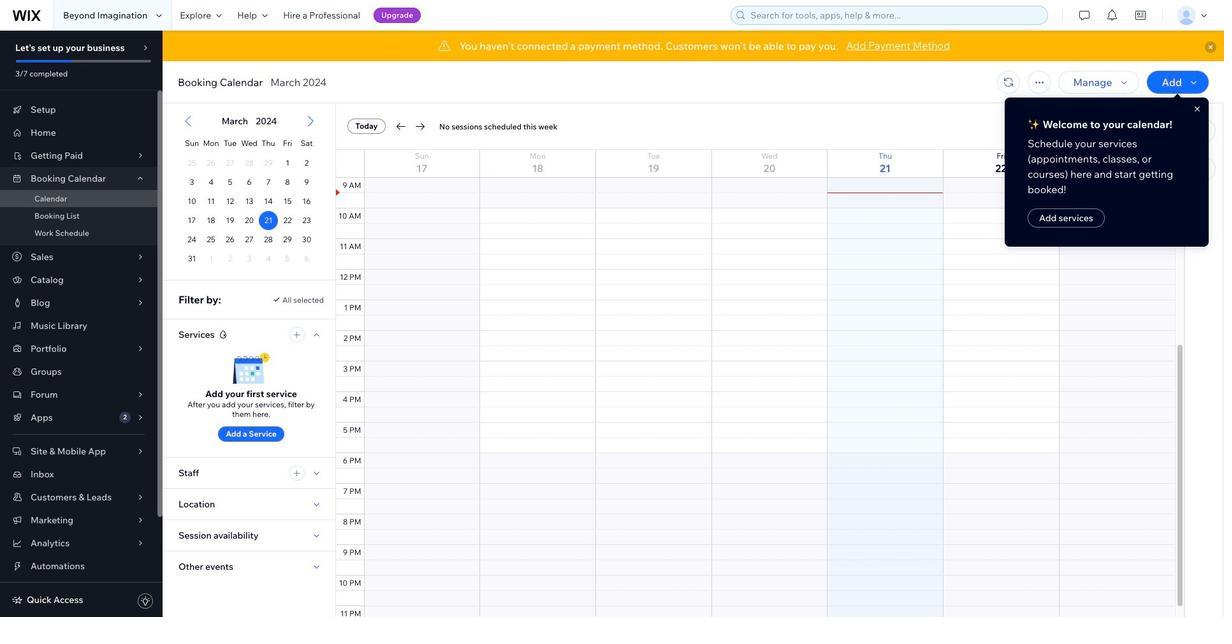 Task type: locate. For each thing, give the bounding box(es) containing it.
None field
[[1042, 115, 1155, 137]]

1 vertical spatial alert
[[218, 115, 281, 127]]

alert
[[163, 31, 1224, 61], [218, 115, 281, 127]]

row
[[182, 131, 316, 154], [336, 150, 1175, 178], [182, 154, 316, 173], [182, 173, 316, 192], [182, 192, 316, 211], [182, 211, 316, 230], [182, 230, 316, 249]]

grid
[[336, 0, 1185, 617], [171, 104, 328, 280]]

menu
[[1186, 112, 1223, 188]]

1 horizontal spatial grid
[[336, 0, 1185, 617]]

Search for tools, apps, help & more... field
[[747, 6, 1044, 24]]

row group
[[171, 154, 328, 280]]



Task type: vqa. For each thing, say whether or not it's contained in the screenshot.
alert
yes



Task type: describe. For each thing, give the bounding box(es) containing it.
sidebar element
[[0, 31, 163, 617]]

thursday, march 21, 2024 cell
[[259, 211, 278, 230]]

0 horizontal spatial grid
[[171, 104, 328, 280]]

alert inside grid
[[218, 115, 281, 127]]

0 vertical spatial alert
[[163, 31, 1224, 61]]



